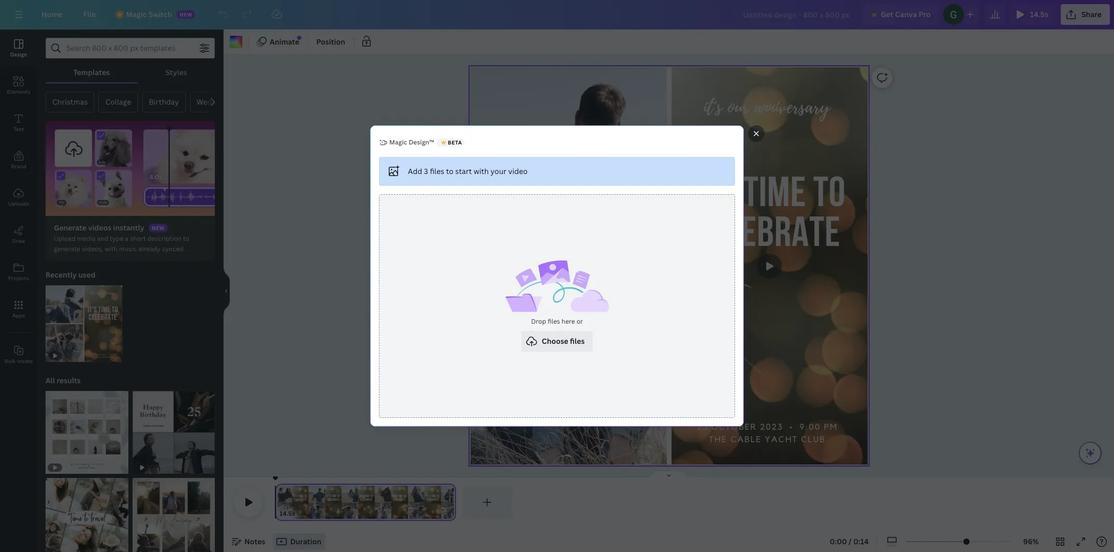 Task type: vqa. For each thing, say whether or not it's contained in the screenshot.
Top level navigation element
no



Task type: locate. For each thing, give the bounding box(es) containing it.
0 horizontal spatial new
[[152, 224, 165, 232]]

0 horizontal spatial with
[[105, 245, 118, 253]]

choose files button
[[521, 331, 593, 352]]

1 horizontal spatial new
[[180, 11, 193, 18]]

2 vertical spatial files
[[570, 336, 585, 346]]

it's
[[689, 175, 737, 217]]

get canva pro
[[881, 9, 931, 19]]

choose files
[[542, 336, 585, 346]]

hide image
[[223, 266, 230, 316]]

Page title text field
[[300, 509, 304, 519]]

files
[[430, 166, 445, 176], [548, 317, 560, 326], [570, 336, 585, 346]]

magic left design™
[[390, 138, 407, 147]]

0 vertical spatial 14.5s
[[1031, 9, 1049, 19]]

media
[[77, 234, 96, 243]]

2 horizontal spatial files
[[570, 336, 585, 346]]

0:14
[[854, 537, 869, 547]]

collage button
[[99, 92, 138, 112]]

1 vertical spatial with
[[105, 245, 118, 253]]

apps button
[[0, 291, 37, 328]]

main menu bar
[[0, 0, 1115, 30]]

wedding
[[197, 97, 227, 107]]

wedding button
[[190, 92, 234, 112]]

templates
[[73, 67, 110, 77]]

canva assistant image
[[1085, 447, 1097, 460]]

files right 3
[[430, 166, 445, 176]]

duration button
[[274, 534, 326, 550]]

1 vertical spatial files
[[548, 317, 560, 326]]

0 vertical spatial files
[[430, 166, 445, 176]]

synced.
[[162, 245, 185, 253]]

0 vertical spatial with
[[474, 166, 489, 176]]

files inside button
[[570, 336, 585, 346]]

0 horizontal spatial 14.5s button
[[280, 509, 295, 519]]

hide pages image
[[644, 470, 694, 479]]

projects button
[[0, 253, 37, 291]]

a
[[125, 234, 128, 243]]

to inside it's time to celebrate
[[814, 175, 846, 217]]

trimming, start edge slider
[[276, 486, 285, 519]]

our
[[728, 93, 749, 121]]

new up "description"
[[152, 224, 165, 232]]

beige dark minimalist birthday video collage group
[[132, 391, 215, 474]]

2 horizontal spatial to
[[814, 175, 846, 217]]

new right switch
[[180, 11, 193, 18]]

14.5s
[[1031, 9, 1049, 19], [280, 509, 295, 518]]

drop files here or
[[531, 317, 583, 326]]

1 vertical spatial magic
[[390, 138, 407, 147]]

type
[[110, 234, 124, 243]]

beta
[[448, 139, 462, 146]]

magic for magic switch
[[126, 9, 147, 19]]

christmas
[[52, 97, 88, 107]]

0 vertical spatial new
[[180, 11, 193, 18]]

collage
[[105, 97, 131, 107]]

start
[[456, 166, 472, 176]]

0 horizontal spatial to
[[183, 234, 190, 243]]

files down or
[[570, 336, 585, 346]]

magic left switch
[[126, 9, 147, 19]]

results
[[57, 376, 81, 385]]

14.5s inside 14.5s button
[[1031, 9, 1049, 19]]

0 vertical spatial magic
[[126, 9, 147, 19]]

add
[[408, 166, 422, 176]]

magic
[[126, 9, 147, 19], [390, 138, 407, 147]]

14.5s button inside main menu bar
[[1010, 4, 1057, 25]]

upload
[[54, 234, 76, 243]]

design™
[[409, 138, 435, 147]]

14.5s button
[[1010, 4, 1057, 25], [280, 509, 295, 519]]

bulk create button
[[0, 336, 37, 374]]

or
[[577, 317, 583, 326]]

magic inside main menu bar
[[126, 9, 147, 19]]

used
[[78, 270, 95, 280]]

bulk create
[[4, 357, 33, 365]]

to inside upload media and type a short description to generate videos, with music already synced.
[[183, 234, 190, 243]]

1 horizontal spatial magic
[[390, 138, 407, 147]]

1 horizontal spatial with
[[474, 166, 489, 176]]

home link
[[33, 4, 71, 25]]

with left the your
[[474, 166, 489, 176]]

draw
[[12, 237, 25, 245]]

magic switch
[[126, 9, 172, 19]]

1 horizontal spatial 14.5s button
[[1010, 4, 1057, 25]]

drop
[[531, 317, 547, 326]]

files for drop files here or
[[548, 317, 560, 326]]

elements button
[[0, 67, 37, 104]]

1 vertical spatial 14.5s
[[280, 509, 295, 518]]

get
[[881, 9, 894, 19]]

time
[[744, 175, 807, 217]]

with
[[474, 166, 489, 176], [105, 245, 118, 253]]

1 horizontal spatial 14.5s
[[1031, 9, 1049, 19]]

0 horizontal spatial 14.5s
[[280, 509, 295, 518]]

home
[[41, 9, 63, 19]]

/
[[849, 537, 852, 547]]

files left here
[[548, 317, 560, 326]]

1 horizontal spatial files
[[548, 317, 560, 326]]

new
[[180, 11, 193, 18], [152, 224, 165, 232]]

0:00 / 0:14
[[830, 537, 869, 547]]

it's time to celebrate
[[689, 175, 846, 257]]

0 vertical spatial 14.5s button
[[1010, 4, 1057, 25]]

it's
[[704, 93, 722, 121]]

get canva pro button
[[864, 4, 940, 25]]

projects
[[8, 275, 29, 282]]

canva
[[896, 9, 918, 19]]

birthday button
[[142, 92, 186, 112]]

video
[[509, 166, 528, 176]]

anniversary
[[755, 93, 830, 121]]

generate videos instantly
[[54, 223, 144, 233]]

1 vertical spatial 14.5s button
[[280, 509, 295, 519]]

add 3 files to start with your video
[[408, 166, 528, 176]]

generate
[[54, 223, 86, 233]]

with down type
[[105, 245, 118, 253]]

0 horizontal spatial magic
[[126, 9, 147, 19]]



Task type: describe. For each thing, give the bounding box(es) containing it.
your
[[491, 166, 507, 176]]

design button
[[0, 30, 37, 67]]

magic video example usage image
[[46, 121, 215, 216]]

templates button
[[46, 63, 138, 82]]

styles
[[165, 67, 187, 77]]

music
[[119, 245, 137, 253]]

0 horizontal spatial files
[[430, 166, 445, 176]]

instantly
[[113, 223, 144, 233]]

minimalistic neutral clean polaroid photo collage new collection animated video group
[[46, 391, 128, 474]]

videos
[[88, 223, 111, 233]]

design
[[10, 51, 27, 58]]

choose
[[542, 336, 569, 346]]

files for choose files
[[570, 336, 585, 346]]

magic for magic design™
[[390, 138, 407, 147]]

generate
[[54, 245, 80, 253]]

christmas button
[[46, 92, 94, 112]]

3
[[424, 166, 428, 176]]

videos,
[[82, 245, 103, 253]]

elements
[[7, 88, 30, 95]]

text
[[13, 125, 24, 133]]

already
[[138, 245, 161, 253]]

bulk
[[4, 357, 16, 365]]

all
[[46, 376, 55, 385]]

cream minimalist my journey video collage group
[[132, 478, 215, 552]]

magic design™
[[390, 138, 435, 147]]

all results
[[46, 376, 81, 385]]

styles button
[[138, 63, 215, 82]]

beige elegant animated celebration anniversary photo collage video group
[[46, 285, 122, 362]]

green brown modern travel video collage group
[[46, 478, 128, 552]]

celebrate
[[694, 214, 841, 257]]

text button
[[0, 104, 37, 141]]

it's our anniversary
[[704, 93, 830, 121]]

switch
[[149, 9, 172, 19]]

1 vertical spatial new
[[152, 224, 165, 232]]

short
[[130, 234, 146, 243]]

•  9:00 pm
[[790, 423, 838, 432]]

notes button
[[228, 534, 270, 550]]

duration
[[290, 537, 322, 547]]

and
[[97, 234, 108, 243]]

fading sparkler heart image
[[700, 275, 834, 387]]

recently
[[46, 270, 77, 280]]

0:00
[[830, 537, 848, 547]]

trimming, end edge slider
[[447, 486, 456, 519]]

Search 800 x 800 px templates search field
[[66, 38, 194, 58]]

notes
[[245, 537, 265, 547]]

description
[[147, 234, 182, 243]]

recently used
[[46, 270, 95, 280]]

new inside main menu bar
[[180, 11, 193, 18]]

side panel tab list
[[0, 30, 37, 374]]

Design title text field
[[735, 4, 860, 25]]

the cable yacht club
[[709, 436, 826, 444]]

pro
[[919, 9, 931, 19]]

birthday
[[149, 97, 179, 107]]

23 october 2023  •  9:00 pm the cable yacht club
[[697, 423, 838, 444]]

create
[[17, 357, 33, 365]]

upload media and type a short description to generate videos, with music already synced.
[[54, 234, 190, 253]]

brand
[[11, 163, 26, 170]]

1 horizontal spatial to
[[446, 166, 454, 176]]

uploads button
[[0, 179, 37, 216]]

uploads
[[8, 200, 29, 207]]

with inside upload media and type a short description to generate videos, with music already synced.
[[105, 245, 118, 253]]

brand button
[[0, 141, 37, 179]]

draw button
[[0, 216, 37, 253]]

Seek bar range field
[[471, 441, 667, 468]]

apps
[[12, 312, 25, 319]]

here
[[562, 317, 575, 326]]



